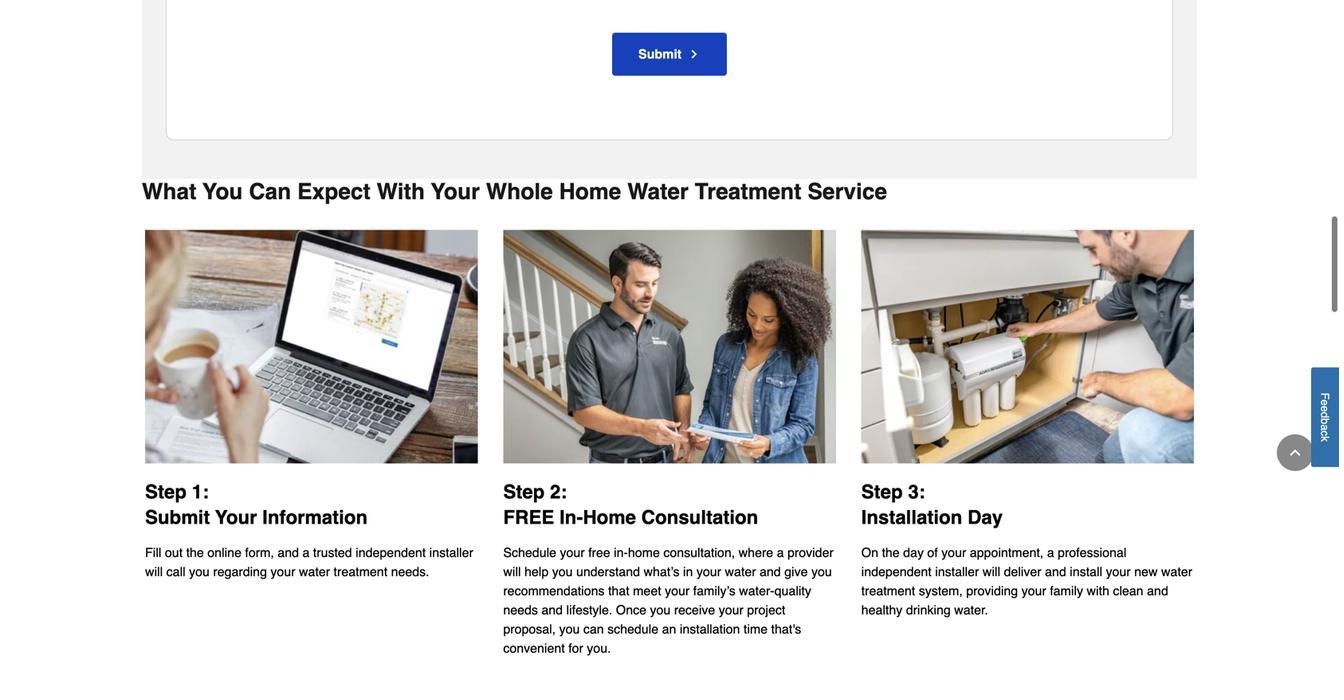 Task type: vqa. For each thing, say whether or not it's contained in the screenshot.


Task type: locate. For each thing, give the bounding box(es) containing it.
1 vertical spatial submit
[[145, 507, 210, 529]]

you.
[[587, 641, 611, 656]]

step left "3:"
[[862, 481, 903, 503]]

treatment inside fill out the online form, and a trusted independent installer will call you regarding your water treatment needs.
[[334, 565, 388, 579]]

will inside fill out the online form, and a trusted independent installer will call you regarding your water treatment needs.
[[145, 565, 163, 579]]

1 horizontal spatial treatment
[[862, 584, 915, 598]]

your down in
[[665, 584, 690, 598]]

1 horizontal spatial the
[[882, 545, 900, 560]]

your
[[431, 179, 480, 204], [215, 507, 257, 529]]

you up for
[[559, 622, 580, 637]]

independent for step 1: submit your information
[[356, 545, 426, 560]]

2 will from the left
[[503, 565, 521, 579]]

a right where
[[777, 545, 784, 560]]

installer up system,
[[935, 565, 979, 579]]

1 vertical spatial treatment
[[862, 584, 915, 598]]

2 water from the left
[[725, 565, 756, 579]]

installer
[[429, 545, 473, 560], [935, 565, 979, 579]]

in
[[683, 565, 693, 579]]

in-
[[560, 507, 583, 529]]

treatment
[[695, 179, 802, 204]]

fill out the online form, and a trusted independent installer will call you regarding your water treatment needs.
[[145, 545, 473, 579]]

e up b
[[1319, 406, 1332, 412]]

consultation,
[[664, 545, 735, 560]]

installer inside on the day of your appointment, a professional independent installer will deliver and install your new water treatment system, providing your family with clean and healthy drinking water.
[[935, 565, 979, 579]]

water.
[[954, 603, 988, 618]]

treatment
[[334, 565, 388, 579], [862, 584, 915, 598]]

a man looking at a white treatment system under the sink. image
[[862, 230, 1194, 464]]

new
[[1135, 565, 1158, 579]]

and
[[278, 545, 299, 560], [760, 565, 781, 579], [1045, 565, 1066, 579], [1147, 584, 1169, 598], [542, 603, 563, 618]]

independent down 'day' at the bottom right
[[862, 565, 932, 579]]

information
[[262, 507, 368, 529]]

water
[[299, 565, 330, 579], [725, 565, 756, 579], [1161, 565, 1193, 579]]

treatment up healthy
[[862, 584, 915, 598]]

providing
[[966, 584, 1018, 598]]

and up family
[[1045, 565, 1066, 579]]

1:
[[192, 481, 209, 503]]

will for installation
[[983, 565, 1001, 579]]

clean
[[1113, 584, 1144, 598]]

2 the from the left
[[882, 545, 900, 560]]

a up family
[[1047, 545, 1054, 560]]

can
[[249, 179, 291, 204]]

step for step 2: free in-home consultation
[[503, 481, 545, 503]]

submit
[[639, 47, 682, 61], [145, 507, 210, 529]]

step up free
[[503, 481, 545, 503]]

1 vertical spatial home
[[583, 507, 636, 529]]

a light-haired woman using a laptop on a white desk viewing the lowe's installation services page. image
[[145, 230, 478, 464]]

the inside on the day of your appointment, a professional independent installer will deliver and install your new water treatment system, providing your family with clean and healthy drinking water.
[[882, 545, 900, 560]]

k
[[1319, 436, 1332, 442]]

home up free
[[583, 507, 636, 529]]

1 horizontal spatial installer
[[935, 565, 979, 579]]

e
[[1319, 400, 1332, 406], [1319, 406, 1332, 412]]

1 vertical spatial installer
[[935, 565, 979, 579]]

1 water from the left
[[299, 565, 330, 579]]

water-
[[739, 584, 775, 598]]

2 horizontal spatial water
[[1161, 565, 1193, 579]]

c
[[1319, 431, 1332, 436]]

0 vertical spatial submit
[[639, 47, 682, 61]]

home left the water at the top of the page
[[559, 179, 621, 204]]

the inside fill out the online form, and a trusted independent installer will call you regarding your water treatment needs.
[[186, 545, 204, 560]]

1 will from the left
[[145, 565, 163, 579]]

your up online
[[215, 507, 257, 529]]

needs
[[503, 603, 538, 618]]

water down trusted
[[299, 565, 330, 579]]

submit down 1:
[[145, 507, 210, 529]]

water inside on the day of your appointment, a professional independent installer will deliver and install your new water treatment system, providing your family with clean and healthy drinking water.
[[1161, 565, 1193, 579]]

you
[[189, 565, 210, 579], [552, 565, 573, 579], [812, 565, 832, 579], [650, 603, 671, 618], [559, 622, 580, 637]]

2 horizontal spatial step
[[862, 481, 903, 503]]

step
[[145, 481, 187, 503], [503, 481, 545, 503], [862, 481, 903, 503]]

submit inside button
[[639, 47, 682, 61]]

home
[[559, 179, 621, 204], [583, 507, 636, 529]]

chevron up image
[[1288, 445, 1304, 461]]

1 vertical spatial independent
[[862, 565, 932, 579]]

1 the from the left
[[186, 545, 204, 560]]

installer left schedule
[[429, 545, 473, 560]]

1 horizontal spatial water
[[725, 565, 756, 579]]

treatment down trusted
[[334, 565, 388, 579]]

needs.
[[391, 565, 429, 579]]

step inside step 3: installation day
[[862, 481, 903, 503]]

a inside fill out the online form, and a trusted independent installer will call you regarding your water treatment needs.
[[303, 545, 310, 560]]

installer for installation day
[[935, 565, 979, 579]]

b
[[1319, 418, 1332, 425]]

0 horizontal spatial submit
[[145, 507, 210, 529]]

1 horizontal spatial submit
[[639, 47, 682, 61]]

what's
[[644, 565, 680, 579]]

independent up needs.
[[356, 545, 426, 560]]

convenient
[[503, 641, 565, 656]]

you right the call
[[189, 565, 210, 579]]

an
[[662, 622, 676, 637]]

0 vertical spatial independent
[[356, 545, 426, 560]]

understand
[[576, 565, 640, 579]]

f e e d b a c k button
[[1311, 368, 1339, 467]]

0 horizontal spatial treatment
[[334, 565, 388, 579]]

e up d
[[1319, 400, 1332, 406]]

expect
[[297, 179, 371, 204]]

on the day of your appointment, a professional independent installer will deliver and install your new water treatment system, providing your family with clean and healthy drinking water.
[[862, 545, 1193, 618]]

family's
[[693, 584, 736, 598]]

whole
[[486, 179, 553, 204]]

1 horizontal spatial step
[[503, 481, 545, 503]]

your right with
[[431, 179, 480, 204]]

a inside on the day of your appointment, a professional independent installer will deliver and install your new water treatment system, providing your family with clean and healthy drinking water.
[[1047, 545, 1054, 560]]

you up recommendations
[[552, 565, 573, 579]]

the
[[186, 545, 204, 560], [882, 545, 900, 560]]

provider
[[788, 545, 834, 560]]

1 vertical spatial your
[[215, 507, 257, 529]]

0 vertical spatial treatment
[[334, 565, 388, 579]]

installer inside fill out the online form, and a trusted independent installer will call you regarding your water treatment needs.
[[429, 545, 473, 560]]

2 step from the left
[[503, 481, 545, 503]]

independent inside fill out the online form, and a trusted independent installer will call you regarding your water treatment needs.
[[356, 545, 426, 560]]

meet
[[633, 584, 661, 598]]

0 horizontal spatial water
[[299, 565, 330, 579]]

your down the deliver
[[1022, 584, 1047, 598]]

a man and woman looking at brochures. image
[[503, 230, 836, 464]]

your
[[560, 545, 585, 560], [942, 545, 967, 560], [271, 565, 295, 579], [697, 565, 722, 579], [1106, 565, 1131, 579], [665, 584, 690, 598], [1022, 584, 1047, 598], [719, 603, 744, 618]]

0 horizontal spatial installer
[[429, 545, 473, 560]]

water inside fill out the online form, and a trusted independent installer will call you regarding your water treatment needs.
[[299, 565, 330, 579]]

d
[[1319, 412, 1332, 418]]

3 step from the left
[[862, 481, 903, 503]]

water right new
[[1161, 565, 1193, 579]]

a up k
[[1319, 425, 1332, 431]]

2 horizontal spatial will
[[983, 565, 1001, 579]]

proposal,
[[503, 622, 556, 637]]

you
[[202, 179, 243, 204]]

will inside schedule your free in-home consultation, where a provider will help you understand what's in your water and give you recommendations that meet your family's water-quality needs and lifestyle. once you receive your project proposal, you can schedule an installation time that's convenient for you.
[[503, 565, 521, 579]]

submit button
[[612, 33, 727, 76]]

a inside schedule your free in-home consultation, where a provider will help you understand what's in your water and give you recommendations that meet your family's water-quality needs and lifestyle. once you receive your project proposal, you can schedule an installation time that's convenient for you.
[[777, 545, 784, 560]]

with
[[377, 179, 425, 204]]

1 horizontal spatial independent
[[862, 565, 932, 579]]

independent inside on the day of your appointment, a professional independent installer will deliver and install your new water treatment system, providing your family with clean and healthy drinking water.
[[862, 565, 932, 579]]

free
[[503, 507, 554, 529]]

day
[[903, 545, 924, 560]]

water inside schedule your free in-home consultation, where a provider will help you understand what's in your water and give you recommendations that meet your family's water-quality needs and lifestyle. once you receive your project proposal, you can schedule an installation time that's convenient for you.
[[725, 565, 756, 579]]

online
[[207, 545, 242, 560]]

the right out
[[186, 545, 204, 560]]

a left trusted
[[303, 545, 310, 560]]

3 will from the left
[[983, 565, 1001, 579]]

1 step from the left
[[145, 481, 187, 503]]

step inside step 1: submit your information
[[145, 481, 187, 503]]

0 horizontal spatial your
[[215, 507, 257, 529]]

your down form,
[[271, 565, 295, 579]]

1 horizontal spatial will
[[503, 565, 521, 579]]

will down fill on the bottom left of the page
[[145, 565, 163, 579]]

3 water from the left
[[1161, 565, 1193, 579]]

will left help
[[503, 565, 521, 579]]

0 horizontal spatial independent
[[356, 545, 426, 560]]

independent
[[356, 545, 426, 560], [862, 565, 932, 579]]

1 horizontal spatial your
[[431, 179, 480, 204]]

help
[[525, 565, 549, 579]]

you down provider
[[812, 565, 832, 579]]

step inside step 2: free in-home consultation
[[503, 481, 545, 503]]

in-
[[614, 545, 628, 560]]

home
[[628, 545, 660, 560]]

trusted
[[313, 545, 352, 560]]

chevron right image
[[688, 48, 701, 61]]

and up water- at right bottom
[[760, 565, 781, 579]]

0 horizontal spatial will
[[145, 565, 163, 579]]

0 horizontal spatial step
[[145, 481, 187, 503]]

0 horizontal spatial the
[[186, 545, 204, 560]]

water down where
[[725, 565, 756, 579]]

and right form,
[[278, 545, 299, 560]]

step 2: free in-home consultation
[[503, 481, 758, 529]]

regarding
[[213, 565, 267, 579]]

0 vertical spatial installer
[[429, 545, 473, 560]]

will up the providing
[[983, 565, 1001, 579]]

the right on
[[882, 545, 900, 560]]

will inside on the day of your appointment, a professional independent installer will deliver and install your new water treatment system, providing your family with clean and healthy drinking water.
[[983, 565, 1001, 579]]

installation
[[680, 622, 740, 637]]

schedule your free in-home consultation, where a provider will help you understand what's in your water and give you recommendations that meet your family's water-quality needs and lifestyle. once you receive your project proposal, you can schedule an installation time that's convenient for you.
[[503, 545, 834, 656]]

submit left chevron right 'image'
[[639, 47, 682, 61]]

scroll to top element
[[1277, 435, 1314, 471]]

service
[[808, 179, 887, 204]]

what you can expect with your whole home water treatment service
[[142, 179, 887, 204]]

step left 1:
[[145, 481, 187, 503]]

a
[[1319, 425, 1332, 431], [303, 545, 310, 560], [777, 545, 784, 560], [1047, 545, 1054, 560]]



Task type: describe. For each thing, give the bounding box(es) containing it.
call
[[166, 565, 186, 579]]

that
[[608, 584, 630, 598]]

appointment,
[[970, 545, 1044, 560]]

1 e from the top
[[1319, 400, 1332, 406]]

consultation
[[642, 507, 758, 529]]

recommendations
[[503, 584, 605, 598]]

system,
[[919, 584, 963, 598]]

0 vertical spatial home
[[559, 179, 621, 204]]

day
[[968, 507, 1003, 529]]

installation
[[862, 507, 963, 529]]

water for installation day
[[1161, 565, 1193, 579]]

drinking
[[906, 603, 951, 618]]

step 3: installation day
[[862, 481, 1003, 529]]

and down new
[[1147, 584, 1169, 598]]

schedule
[[608, 622, 659, 637]]

your left free
[[560, 545, 585, 560]]

deliver
[[1004, 565, 1042, 579]]

once
[[616, 603, 647, 618]]

installer for submit your information
[[429, 545, 473, 560]]

for
[[569, 641, 583, 656]]

your up clean
[[1106, 565, 1131, 579]]

3:
[[908, 481, 925, 503]]

f
[[1319, 393, 1332, 400]]

fill
[[145, 545, 161, 560]]

will for submit
[[145, 565, 163, 579]]

water for free in-home consultation
[[725, 565, 756, 579]]

out
[[165, 545, 183, 560]]

you inside fill out the online form, and a trusted independent installer will call you regarding your water treatment needs.
[[189, 565, 210, 579]]

submit inside step 1: submit your information
[[145, 507, 210, 529]]

water
[[628, 179, 689, 204]]

independent for step 3: installation day
[[862, 565, 932, 579]]

family
[[1050, 584, 1083, 598]]

schedule
[[503, 545, 557, 560]]

time
[[744, 622, 768, 637]]

install
[[1070, 565, 1103, 579]]

what
[[142, 179, 196, 204]]

of
[[928, 545, 938, 560]]

on
[[862, 545, 879, 560]]

healthy
[[862, 603, 903, 618]]

treatment inside on the day of your appointment, a professional independent installer will deliver and install your new water treatment system, providing your family with clean and healthy drinking water.
[[862, 584, 915, 598]]

f e e d b a c k
[[1319, 393, 1332, 442]]

0 vertical spatial your
[[431, 179, 480, 204]]

your inside fill out the online form, and a trusted independent installer will call you regarding your water treatment needs.
[[271, 565, 295, 579]]

lifestyle.
[[566, 603, 613, 618]]

and inside fill out the online form, and a trusted independent installer will call you regarding your water treatment needs.
[[278, 545, 299, 560]]

receive
[[674, 603, 715, 618]]

professional
[[1058, 545, 1127, 560]]

home inside step 2: free in-home consultation
[[583, 507, 636, 529]]

you up an at the bottom of page
[[650, 603, 671, 618]]

that's
[[771, 622, 801, 637]]

step 1: submit your information
[[145, 481, 368, 529]]

your right "of"
[[942, 545, 967, 560]]

your up family's
[[697, 565, 722, 579]]

can
[[583, 622, 604, 637]]

2:
[[550, 481, 567, 503]]

2 e from the top
[[1319, 406, 1332, 412]]

step for step 3: installation day
[[862, 481, 903, 503]]

with
[[1087, 584, 1110, 598]]

step for step 1: submit your information
[[145, 481, 187, 503]]

free
[[588, 545, 610, 560]]

a inside button
[[1319, 425, 1332, 431]]

where
[[739, 545, 773, 560]]

your down family's
[[719, 603, 744, 618]]

give
[[785, 565, 808, 579]]

your inside step 1: submit your information
[[215, 507, 257, 529]]

project
[[747, 603, 786, 618]]

quality
[[775, 584, 812, 598]]

and down recommendations
[[542, 603, 563, 618]]

form,
[[245, 545, 274, 560]]



